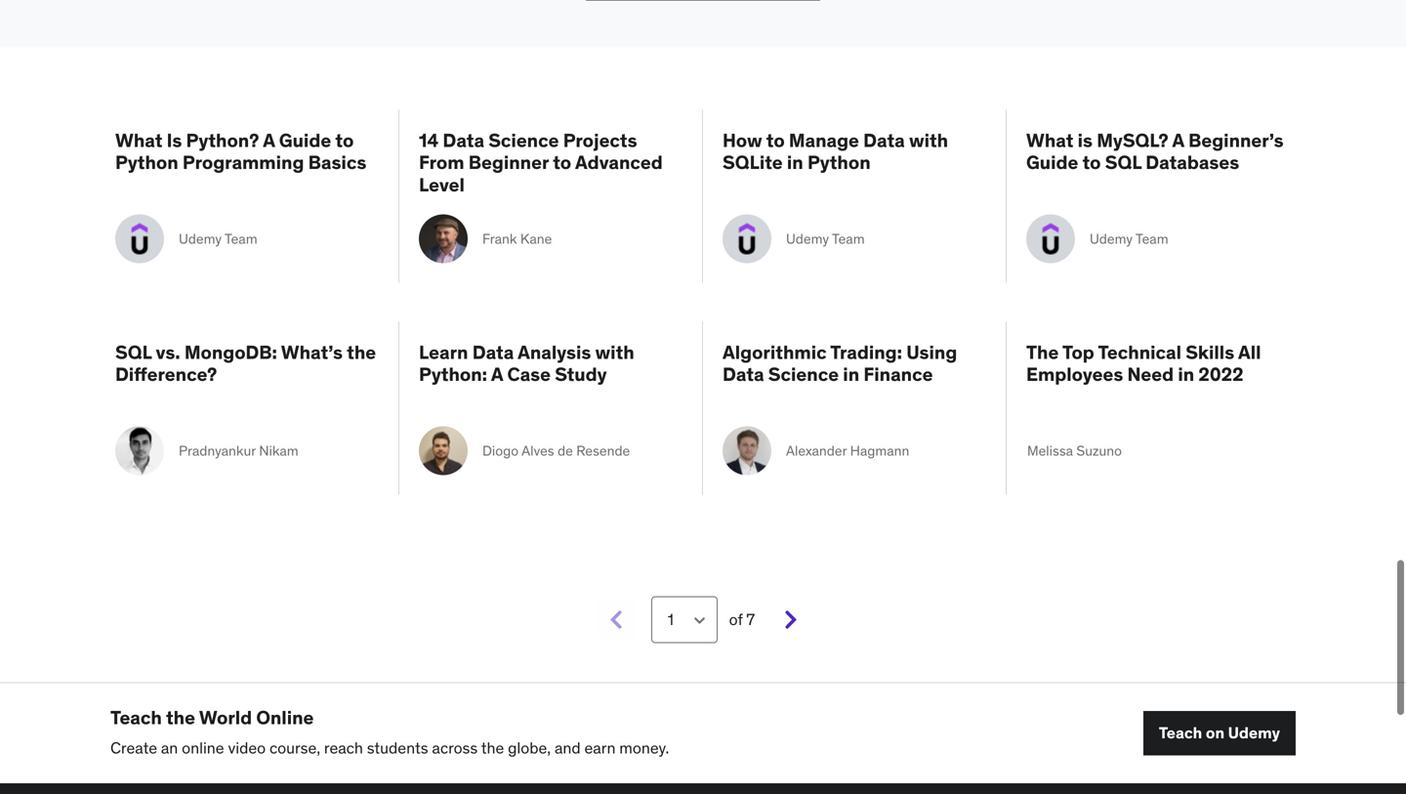 Task type: vqa. For each thing, say whether or not it's contained in the screenshot.


Task type: describe. For each thing, give the bounding box(es) containing it.
of 7
[[726, 609, 755, 630]]

basics
[[308, 151, 367, 174]]

pradnyankur
[[179, 442, 256, 459]]

with inside the how to manage data with sqlite in python
[[910, 128, 949, 152]]

udemy for sql
[[1090, 230, 1133, 247]]

python:
[[419, 363, 488, 386]]

team for python
[[832, 230, 865, 247]]

course,
[[270, 738, 321, 758]]

sql inside what is mysql? a beginner's guide to sql databases
[[1106, 151, 1142, 174]]

hagmann
[[851, 442, 910, 459]]

data inside the how to manage data with sqlite in python
[[864, 128, 905, 152]]

python inside the how to manage data with sqlite in python
[[808, 151, 871, 174]]

of
[[730, 609, 743, 630]]

is
[[1078, 128, 1093, 152]]

to inside what is mysql? a beginner's guide to sql databases
[[1083, 151, 1102, 174]]

teach on udemy link
[[1144, 711, 1297, 756]]

world
[[199, 706, 252, 729]]

across
[[432, 738, 478, 758]]

case
[[508, 363, 551, 386]]

science inside "14 data science projects from beginner to advanced level"
[[489, 128, 559, 152]]

sqlite
[[723, 151, 783, 174]]

projects
[[563, 128, 638, 152]]

learn
[[419, 340, 468, 364]]

money.
[[620, 738, 670, 758]]

top
[[1063, 340, 1095, 364]]

diogo alves de resende
[[483, 442, 630, 459]]

the top technical skills all employees need in 2022 link
[[1027, 340, 1292, 408]]

algorithmic trading: using data science in finance link
[[723, 340, 987, 408]]

what is python? a guide to python programming basics
[[115, 128, 367, 174]]

udemy for python
[[787, 230, 830, 247]]

online
[[256, 706, 314, 729]]

frank kane
[[483, 230, 552, 247]]

alexander
[[787, 442, 847, 459]]

advanced
[[575, 151, 663, 174]]

beginner
[[469, 151, 549, 174]]

trading:
[[831, 340, 903, 364]]

databases
[[1146, 151, 1240, 174]]

create
[[110, 738, 157, 758]]

0 horizontal spatial the
[[166, 706, 195, 729]]

udemy for programming
[[179, 230, 222, 247]]

suzuno
[[1077, 442, 1123, 459]]

study
[[555, 363, 607, 386]]

to inside the what is python? a guide to python programming basics
[[336, 128, 354, 152]]

a inside learn data analysis with python: a case study
[[491, 363, 503, 386]]

from
[[419, 151, 465, 174]]

teach for the
[[110, 706, 162, 729]]

14
[[419, 128, 439, 152]]

alexander hagmann
[[787, 442, 910, 459]]

teach the world online create an online video course, reach students across the globe, and earn money.
[[110, 706, 670, 758]]

data inside "14 data science projects from beginner to advanced level"
[[443, 128, 485, 152]]

a for python?
[[263, 128, 275, 152]]

and
[[555, 738, 581, 758]]

next icon image
[[783, 609, 800, 630]]

how to manage data with sqlite in python link
[[723, 128, 987, 196]]

earn
[[585, 738, 616, 758]]

what is mysql? a beginner's guide to sql databases
[[1027, 128, 1284, 174]]

difference?
[[115, 363, 217, 386]]

algorithmic
[[723, 340, 827, 364]]

team for sql
[[1136, 230, 1169, 247]]

students
[[367, 738, 428, 758]]

14 data science projects from beginner to advanced level
[[419, 128, 663, 196]]

all
[[1239, 340, 1262, 364]]

programming
[[183, 151, 304, 174]]

resende
[[577, 442, 630, 459]]

learn data analysis with python: a case study link
[[419, 340, 683, 408]]

udemy team for sql
[[1090, 230, 1169, 247]]

mongodb:
[[185, 340, 277, 364]]

beginner's
[[1189, 128, 1284, 152]]

udemy team for programming
[[179, 230, 258, 247]]

udemy right on
[[1229, 723, 1281, 743]]

the top technical skills all employees need in 2022
[[1027, 340, 1262, 386]]

science inside algorithmic trading: using data science in finance
[[769, 363, 839, 386]]



Task type: locate. For each thing, give the bounding box(es) containing it.
video
[[228, 738, 266, 758]]

0 horizontal spatial what
[[115, 128, 163, 152]]

14 data science projects from beginner to advanced level link
[[419, 128, 683, 196]]

2 horizontal spatial udemy team
[[1090, 230, 1169, 247]]

udemy team down what is mysql? a beginner's guide to sql databases link
[[1090, 230, 1169, 247]]

is
[[167, 128, 182, 152]]

data inside algorithmic trading: using data science in finance
[[723, 363, 765, 386]]

vs.
[[156, 340, 180, 364]]

a inside the what is python? a guide to python programming basics
[[263, 128, 275, 152]]

0 horizontal spatial with
[[596, 340, 635, 364]]

a right the mysql?
[[1173, 128, 1185, 152]]

python right sqlite
[[808, 151, 871, 174]]

in left the finance
[[843, 363, 860, 386]]

the inside sql vs. mongodb: what's the difference?
[[347, 340, 376, 364]]

guide right python?
[[279, 128, 331, 152]]

python inside the what is python? a guide to python programming basics
[[115, 151, 178, 174]]

what for what is mysql? a beginner's guide to sql databases
[[1027, 128, 1074, 152]]

need
[[1128, 363, 1175, 386]]

0 horizontal spatial team
[[225, 230, 258, 247]]

2 horizontal spatial a
[[1173, 128, 1185, 152]]

mysql?
[[1097, 128, 1169, 152]]

teach left on
[[1160, 723, 1203, 743]]

teach inside teach the world online create an online video course, reach students across the globe, and earn money.
[[110, 706, 162, 729]]

diogo
[[483, 442, 519, 459]]

in inside the how to manage data with sqlite in python
[[787, 151, 804, 174]]

science up the alexander
[[769, 363, 839, 386]]

teach on udemy
[[1160, 723, 1281, 743]]

1 horizontal spatial with
[[910, 128, 949, 152]]

with inside learn data analysis with python: a case study
[[596, 340, 635, 364]]

pradnyankur nikam
[[179, 442, 299, 459]]

online
[[182, 738, 224, 758]]

using
[[907, 340, 958, 364]]

0 horizontal spatial in
[[787, 151, 804, 174]]

0 horizontal spatial sql
[[115, 340, 152, 364]]

melissa suzuno
[[1028, 442, 1123, 459]]

0 horizontal spatial python
[[115, 151, 178, 174]]

team for programming
[[225, 230, 258, 247]]

0 horizontal spatial guide
[[279, 128, 331, 152]]

the right what's
[[347, 340, 376, 364]]

what for what is python? a guide to python programming basics
[[115, 128, 163, 152]]

nikam
[[259, 442, 299, 459]]

on
[[1207, 723, 1225, 743]]

teach up 'create'
[[110, 706, 162, 729]]

1 horizontal spatial the
[[347, 340, 376, 364]]

3 udemy team from the left
[[1090, 230, 1169, 247]]

2 python from the left
[[808, 151, 871, 174]]

what inside the what is python? a guide to python programming basics
[[115, 128, 163, 152]]

2 vertical spatial the
[[481, 738, 504, 758]]

what inside what is mysql? a beginner's guide to sql databases
[[1027, 128, 1074, 152]]

python left python?
[[115, 151, 178, 174]]

in inside the top technical skills all employees need in 2022
[[1179, 363, 1195, 386]]

a for mysql?
[[1173, 128, 1185, 152]]

employees
[[1027, 363, 1124, 386]]

what is mysql? a beginner's guide to sql databases link
[[1027, 128, 1292, 196]]

alves
[[522, 442, 555, 459]]

how to manage data with sqlite in python
[[723, 128, 949, 174]]

manage
[[789, 128, 860, 152]]

technical
[[1099, 340, 1182, 364]]

sql vs. mongodb: what's the difference? link
[[115, 340, 379, 408]]

algorithmic trading: using data science in finance
[[723, 340, 958, 386]]

to inside the how to manage data with sqlite in python
[[767, 128, 785, 152]]

udemy team down how to manage data with sqlite in python link
[[787, 230, 865, 247]]

udemy down how to manage data with sqlite in python link
[[787, 230, 830, 247]]

an
[[161, 738, 178, 758]]

what
[[115, 128, 163, 152], [1027, 128, 1074, 152]]

0 vertical spatial science
[[489, 128, 559, 152]]

python?
[[186, 128, 259, 152]]

0 horizontal spatial a
[[263, 128, 275, 152]]

guide inside the what is python? a guide to python programming basics
[[279, 128, 331, 152]]

a inside what is mysql? a beginner's guide to sql databases
[[1173, 128, 1185, 152]]

1 horizontal spatial science
[[769, 363, 839, 386]]

kane
[[521, 230, 552, 247]]

guide left the mysql?
[[1027, 151, 1079, 174]]

to inside "14 data science projects from beginner to advanced level"
[[553, 151, 572, 174]]

3 team from the left
[[1136, 230, 1169, 247]]

2 what from the left
[[1027, 128, 1074, 152]]

udemy team
[[179, 230, 258, 247], [787, 230, 865, 247], [1090, 230, 1169, 247]]

1 horizontal spatial sql
[[1106, 151, 1142, 174]]

1 python from the left
[[115, 151, 178, 174]]

a
[[263, 128, 275, 152], [1173, 128, 1185, 152], [491, 363, 503, 386]]

2022
[[1199, 363, 1244, 386]]

1 udemy team from the left
[[179, 230, 258, 247]]

udemy team for python
[[787, 230, 865, 247]]

teach
[[110, 706, 162, 729], [1160, 723, 1203, 743]]

1 horizontal spatial guide
[[1027, 151, 1079, 174]]

the left globe,
[[481, 738, 504, 758]]

sql inside sql vs. mongodb: what's the difference?
[[115, 340, 152, 364]]

2 horizontal spatial in
[[1179, 363, 1195, 386]]

udemy down what is mysql? a beginner's guide to sql databases link
[[1090, 230, 1133, 247]]

the
[[347, 340, 376, 364], [166, 706, 195, 729], [481, 738, 504, 758]]

2 horizontal spatial team
[[1136, 230, 1169, 247]]

a left case
[[491, 363, 503, 386]]

2 udemy team from the left
[[787, 230, 865, 247]]

1 team from the left
[[225, 230, 258, 247]]

learn data analysis with python: a case study
[[419, 340, 635, 386]]

7
[[747, 609, 755, 630]]

in right sqlite
[[787, 151, 804, 174]]

team down what is mysql? a beginner's guide to sql databases link
[[1136, 230, 1169, 247]]

1 horizontal spatial udemy team
[[787, 230, 865, 247]]

the up an
[[166, 706, 195, 729]]

1 horizontal spatial in
[[843, 363, 860, 386]]

level
[[419, 173, 465, 196]]

2 horizontal spatial the
[[481, 738, 504, 758]]

de
[[558, 442, 573, 459]]

what's
[[281, 340, 343, 364]]

0 horizontal spatial science
[[489, 128, 559, 152]]

1 horizontal spatial a
[[491, 363, 503, 386]]

1 horizontal spatial team
[[832, 230, 865, 247]]

0 vertical spatial with
[[910, 128, 949, 152]]

in inside algorithmic trading: using data science in finance
[[843, 363, 860, 386]]

to
[[336, 128, 354, 152], [767, 128, 785, 152], [553, 151, 572, 174], [1083, 151, 1102, 174]]

science
[[489, 128, 559, 152], [769, 363, 839, 386]]

skills
[[1186, 340, 1235, 364]]

udemy team down programming
[[179, 230, 258, 247]]

sql left vs. at left top
[[115, 340, 152, 364]]

reach
[[324, 738, 363, 758]]

sql right is
[[1106, 151, 1142, 174]]

team down how to manage data with sqlite in python link
[[832, 230, 865, 247]]

a right python?
[[263, 128, 275, 152]]

sql vs. mongodb: what's the difference?
[[115, 340, 376, 386]]

the
[[1027, 340, 1059, 364]]

python
[[115, 151, 178, 174], [808, 151, 871, 174]]

guide
[[279, 128, 331, 152], [1027, 151, 1079, 174]]

1 horizontal spatial python
[[808, 151, 871, 174]]

in left 2022
[[1179, 363, 1195, 386]]

team
[[225, 230, 258, 247], [832, 230, 865, 247], [1136, 230, 1169, 247]]

2 team from the left
[[832, 230, 865, 247]]

1 vertical spatial with
[[596, 340, 635, 364]]

how
[[723, 128, 763, 152]]

1 vertical spatial sql
[[115, 340, 152, 364]]

what is python? a guide to python programming basics link
[[115, 128, 379, 196]]

1 horizontal spatial teach
[[1160, 723, 1203, 743]]

data inside learn data analysis with python: a case study
[[473, 340, 514, 364]]

previous icon image
[[608, 609, 625, 630]]

globe,
[[508, 738, 551, 758]]

science left projects
[[489, 128, 559, 152]]

teach for on
[[1160, 723, 1203, 743]]

1 what from the left
[[115, 128, 163, 152]]

0 horizontal spatial udemy team
[[179, 230, 258, 247]]

1 vertical spatial the
[[166, 706, 195, 729]]

sql
[[1106, 151, 1142, 174], [115, 340, 152, 364]]

udemy down programming
[[179, 230, 222, 247]]

0 vertical spatial sql
[[1106, 151, 1142, 174]]

finance
[[864, 363, 934, 386]]

frank
[[483, 230, 517, 247]]

0 horizontal spatial teach
[[110, 706, 162, 729]]

analysis
[[518, 340, 591, 364]]

guide inside what is mysql? a beginner's guide to sql databases
[[1027, 151, 1079, 174]]

team down programming
[[225, 230, 258, 247]]

in
[[787, 151, 804, 174], [843, 363, 860, 386], [1179, 363, 1195, 386]]

1 horizontal spatial what
[[1027, 128, 1074, 152]]

melissa
[[1028, 442, 1074, 459]]

0 vertical spatial the
[[347, 340, 376, 364]]

1 vertical spatial science
[[769, 363, 839, 386]]



